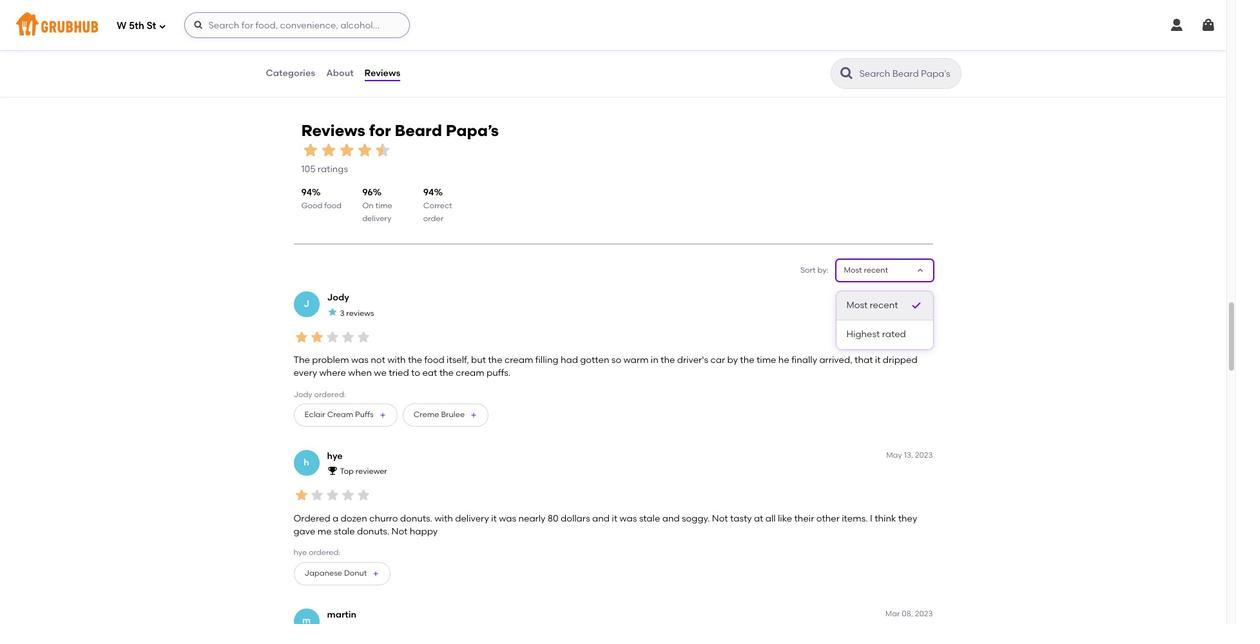 Task type: vqa. For each thing, say whether or not it's contained in the screenshot.
amazing
no



Task type: locate. For each thing, give the bounding box(es) containing it.
creme
[[414, 410, 439, 419]]

beard
[[395, 121, 442, 140]]

1 94 from the left
[[301, 187, 312, 198]]

1 vertical spatial delivery
[[455, 513, 489, 524]]

most right by:
[[844, 265, 862, 274]]

recent left 21,
[[870, 300, 898, 311]]

hye ordered:
[[294, 548, 341, 557]]

delivery inside ordered a dozen churro donuts. with delivery it was nearly 80 dollars and it was stale and soggy. not tasty at all like their other items. i think they gave me stale donuts. not happy
[[455, 513, 489, 524]]

with inside ordered a dozen churro donuts. with delivery it was nearly 80 dollars and it was stale and soggy. not tasty at all like their other items. i think they gave me stale donuts. not happy
[[435, 513, 453, 524]]

94 up 'good'
[[301, 187, 312, 198]]

105
[[301, 164, 316, 175]]

1 vertical spatial most recent
[[847, 300, 898, 311]]

good
[[301, 201, 323, 210]]

0 vertical spatial jody
[[327, 292, 349, 303]]

0 horizontal spatial svg image
[[159, 22, 167, 30]]

trophy icon image
[[327, 466, 337, 476]]

1 vertical spatial hye
[[294, 548, 307, 557]]

reviews up "ratings" on the left top
[[301, 121, 365, 140]]

cream down but
[[456, 368, 485, 379]]

80
[[548, 513, 559, 524]]

0 horizontal spatial with
[[388, 355, 406, 365]]

1 horizontal spatial and
[[663, 513, 680, 524]]

think
[[875, 513, 896, 524]]

cream
[[505, 355, 533, 365], [456, 368, 485, 379]]

0 horizontal spatial cream
[[456, 368, 485, 379]]

star icon image
[[301, 141, 319, 159], [319, 141, 337, 159], [337, 141, 356, 159], [356, 141, 374, 159], [374, 141, 392, 159], [374, 141, 392, 159], [327, 307, 337, 317], [294, 329, 309, 345], [309, 329, 325, 345], [325, 329, 340, 345], [340, 329, 356, 345], [356, 329, 371, 345], [294, 488, 309, 503], [309, 488, 325, 503], [325, 488, 340, 503], [340, 488, 356, 503], [356, 488, 371, 503]]

2 2023 from the top
[[915, 451, 933, 460]]

1 vertical spatial ordered:
[[309, 548, 341, 557]]

plus icon image inside creme brulee "button"
[[470, 411, 478, 419]]

top
[[340, 467, 354, 476]]

1 vertical spatial time
[[757, 355, 777, 365]]

1 vertical spatial most
[[847, 300, 868, 311]]

recent up most recent option
[[864, 265, 888, 274]]

most recent up highest rated
[[847, 300, 898, 311]]

they
[[899, 513, 918, 524]]

1 horizontal spatial not
[[712, 513, 728, 524]]

plus icon image right donut
[[372, 570, 380, 577]]

94 for 94 correct order
[[423, 187, 434, 198]]

94 inside 94 good food
[[301, 187, 312, 198]]

ordered: up japanese on the bottom of the page
[[309, 548, 341, 557]]

0 vertical spatial donuts.
[[400, 513, 433, 524]]

0 horizontal spatial not
[[392, 526, 408, 537]]

0 horizontal spatial food
[[324, 201, 342, 210]]

ordered: down where
[[314, 390, 346, 399]]

1 vertical spatial with
[[435, 513, 453, 524]]

martin
[[327, 609, 357, 620]]

0 vertical spatial time
[[376, 201, 392, 210]]

0 vertical spatial cream
[[505, 355, 533, 365]]

hye
[[327, 451, 343, 461], [294, 548, 307, 557]]

we
[[374, 368, 387, 379]]

the right eat
[[439, 368, 454, 379]]

0 vertical spatial reviews
[[365, 68, 401, 79]]

not
[[371, 355, 385, 365]]

94
[[301, 187, 312, 198], [423, 187, 434, 198]]

1 vertical spatial stale
[[334, 526, 355, 537]]

delivery left nearly
[[455, 513, 489, 524]]

soggy.
[[682, 513, 710, 524]]

recent inside option
[[870, 300, 898, 311]]

main navigation navigation
[[0, 0, 1227, 50]]

0 horizontal spatial hye
[[294, 548, 307, 557]]

1 2023 from the top
[[915, 292, 933, 301]]

0 vertical spatial delivery
[[362, 214, 391, 223]]

1 vertical spatial reviews
[[301, 121, 365, 140]]

svg image
[[1169, 17, 1185, 33], [1201, 17, 1217, 33], [159, 22, 167, 30]]

0.95
[[284, 22, 299, 31]]

0 vertical spatial recent
[[864, 265, 888, 274]]

105 ratings
[[301, 164, 348, 175]]

and
[[592, 513, 610, 524], [663, 513, 680, 524]]

1 horizontal spatial svg image
[[1169, 17, 1185, 33]]

2 horizontal spatial it
[[875, 355, 881, 365]]

0 vertical spatial with
[[388, 355, 406, 365]]

Sort by: field
[[844, 265, 888, 276]]

and right dollars
[[592, 513, 610, 524]]

0 vertical spatial ordered:
[[314, 390, 346, 399]]

plus icon image inside eclair cream puffs button
[[379, 411, 387, 419]]

jody for jody ordered:
[[294, 390, 312, 399]]

1 horizontal spatial cream
[[505, 355, 533, 365]]

was right dollars
[[620, 513, 637, 524]]

2 vertical spatial 2023
[[915, 609, 933, 618]]

1 vertical spatial jody
[[294, 390, 312, 399]]

when
[[348, 368, 372, 379]]

1 horizontal spatial jody
[[327, 292, 349, 303]]

plus icon image for creme brulee
[[470, 411, 478, 419]]

it right that
[[875, 355, 881, 365]]

plus icon image
[[379, 411, 387, 419], [470, 411, 478, 419], [372, 570, 380, 577]]

not left the tasty on the bottom right of page
[[712, 513, 728, 524]]

it
[[875, 355, 881, 365], [491, 513, 497, 524], [612, 513, 618, 524]]

plus icon image for japanese donut
[[372, 570, 380, 577]]

check icon image
[[910, 299, 923, 312]]

min
[[307, 11, 321, 20]]

it left nearly
[[491, 513, 497, 524]]

94 inside 94 correct order
[[423, 187, 434, 198]]

1 horizontal spatial stale
[[639, 513, 660, 524]]

happy
[[410, 526, 438, 537]]

1 and from the left
[[592, 513, 610, 524]]

and left soggy.
[[663, 513, 680, 524]]

1 vertical spatial not
[[392, 526, 408, 537]]

2 horizontal spatial was
[[620, 513, 637, 524]]

itself,
[[447, 355, 469, 365]]

1 vertical spatial donuts.
[[357, 526, 390, 537]]

2 94 from the left
[[423, 187, 434, 198]]

96 on time delivery
[[362, 187, 392, 223]]

jody down every
[[294, 390, 312, 399]]

2023 right 08,
[[915, 609, 933, 618]]

1 horizontal spatial with
[[435, 513, 453, 524]]

cream up puffs.
[[505, 355, 533, 365]]

time
[[376, 201, 392, 210], [757, 355, 777, 365]]

eclair
[[305, 410, 325, 419]]

1 vertical spatial food
[[425, 355, 445, 365]]

food right 'good'
[[324, 201, 342, 210]]

1 vertical spatial recent
[[870, 300, 898, 311]]

0 horizontal spatial was
[[351, 355, 369, 365]]

hye up trophy icon
[[327, 451, 343, 461]]

0 vertical spatial most recent
[[844, 265, 888, 274]]

15–25 min 0.95 mi
[[284, 11, 321, 31]]

most inside option
[[847, 300, 868, 311]]

reviews right about
[[365, 68, 401, 79]]

w
[[117, 20, 127, 31]]

he
[[779, 355, 790, 365]]

mar
[[886, 609, 900, 618]]

jul
[[891, 292, 903, 301]]

0 horizontal spatial stale
[[334, 526, 355, 537]]

was left nearly
[[499, 513, 516, 524]]

donuts. down churro
[[357, 526, 390, 537]]

hye for hye ordered:
[[294, 548, 307, 557]]

94 correct order
[[423, 187, 452, 223]]

1 horizontal spatial food
[[425, 355, 445, 365]]

2023 right 21,
[[915, 292, 933, 301]]

svg image
[[194, 20, 204, 30]]

japanese donut button
[[294, 562, 391, 585]]

plus icon image right the puffs
[[379, 411, 387, 419]]

to
[[411, 368, 420, 379]]

reviews button
[[364, 50, 401, 97]]

may 13, 2023
[[887, 451, 933, 460]]

time right on
[[376, 201, 392, 210]]

1 horizontal spatial time
[[757, 355, 777, 365]]

not down churro
[[392, 526, 408, 537]]

stale down a
[[334, 526, 355, 537]]

1 horizontal spatial hye
[[327, 451, 343, 461]]

5th
[[129, 20, 144, 31]]

1 horizontal spatial 94
[[423, 187, 434, 198]]

top reviewer
[[340, 467, 387, 476]]

0 horizontal spatial and
[[592, 513, 610, 524]]

food
[[324, 201, 342, 210], [425, 355, 445, 365]]

donut
[[344, 569, 367, 578]]

0 vertical spatial food
[[324, 201, 342, 210]]

with
[[388, 355, 406, 365], [435, 513, 453, 524]]

13,
[[904, 451, 913, 460]]

jody ordered:
[[294, 390, 346, 399]]

08,
[[902, 609, 913, 618]]

highest
[[847, 329, 880, 340]]

most recent up most recent option
[[844, 265, 888, 274]]

time inside the 96 on time delivery
[[376, 201, 392, 210]]

2023
[[915, 292, 933, 301], [915, 451, 933, 460], [915, 609, 933, 618]]

hye down the gave
[[294, 548, 307, 557]]

0 vertical spatial 2023
[[915, 292, 933, 301]]

j
[[304, 298, 309, 309]]

plus icon image inside the japanese donut 'button'
[[372, 570, 380, 577]]

it right dollars
[[612, 513, 618, 524]]

recent inside field
[[864, 265, 888, 274]]

h
[[304, 457, 309, 468]]

0 vertical spatial hye
[[327, 451, 343, 461]]

0 horizontal spatial jody
[[294, 390, 312, 399]]

food inside the problem was not with the food itself, but the cream filling had gotten so warm in the driver's car by the time he finally arrived, that it dripped every where when we tried to eat the cream puffs.
[[425, 355, 445, 365]]

0 horizontal spatial 94
[[301, 187, 312, 198]]

the right 'by'
[[740, 355, 755, 365]]

reviews inside button
[[365, 68, 401, 79]]

94 up correct
[[423, 187, 434, 198]]

0 vertical spatial most
[[844, 265, 862, 274]]

driver's
[[677, 355, 709, 365]]

1 horizontal spatial delivery
[[455, 513, 489, 524]]

most up highest
[[847, 300, 868, 311]]

with up tried
[[388, 355, 406, 365]]

stale left soggy.
[[639, 513, 660, 524]]

3 2023 from the top
[[915, 609, 933, 618]]

0 horizontal spatial delivery
[[362, 214, 391, 223]]

1 vertical spatial 2023
[[915, 451, 933, 460]]

time left he
[[757, 355, 777, 365]]

ratings
[[318, 164, 348, 175]]

with up happy
[[435, 513, 453, 524]]

was up when
[[351, 355, 369, 365]]

0 horizontal spatial donuts.
[[357, 526, 390, 537]]

94 for 94 good food
[[301, 187, 312, 198]]

food up eat
[[425, 355, 445, 365]]

mar 08, 2023
[[886, 609, 933, 618]]

delivery down on
[[362, 214, 391, 223]]

2023 right 13,
[[915, 451, 933, 460]]

creme brulee button
[[403, 403, 489, 427]]

reviews for reviews for beard papa's
[[301, 121, 365, 140]]

not
[[712, 513, 728, 524], [392, 526, 408, 537]]

donuts. up happy
[[400, 513, 433, 524]]

about
[[326, 68, 354, 79]]

order
[[423, 214, 444, 223]]

0 horizontal spatial time
[[376, 201, 392, 210]]

jody up 3
[[327, 292, 349, 303]]

stale
[[639, 513, 660, 524], [334, 526, 355, 537]]

1 vertical spatial cream
[[456, 368, 485, 379]]

plus icon image right brulee
[[470, 411, 478, 419]]

all
[[766, 513, 776, 524]]



Task type: describe. For each thing, give the bounding box(es) containing it.
categories
[[266, 68, 315, 79]]

the up the to
[[408, 355, 422, 365]]

papa's
[[446, 121, 499, 140]]

categories button
[[265, 50, 316, 97]]

car
[[711, 355, 725, 365]]

ordered
[[294, 513, 331, 524]]

reviews
[[346, 309, 374, 318]]

the up puffs.
[[488, 355, 503, 365]]

tried
[[389, 368, 409, 379]]

in
[[651, 355, 659, 365]]

at
[[754, 513, 764, 524]]

w 5th st
[[117, 20, 156, 31]]

gave
[[294, 526, 315, 537]]

by:
[[818, 265, 829, 274]]

every
[[294, 368, 317, 379]]

problem
[[312, 355, 349, 365]]

0 horizontal spatial it
[[491, 513, 497, 524]]

Search Beard Papa's search field
[[858, 68, 957, 80]]

0 vertical spatial not
[[712, 513, 728, 524]]

3 reviews
[[340, 309, 374, 318]]

was inside the problem was not with the food itself, but the cream filling had gotten so warm in the driver's car by the time he finally arrived, that it dripped every where when we tried to eat the cream puffs.
[[351, 355, 369, 365]]

the problem was not with the food itself, but the cream filling had gotten so warm in the driver's car by the time he finally arrived, that it dripped every where when we tried to eat the cream puffs.
[[294, 355, 918, 379]]

a
[[333, 513, 339, 524]]

puffs
[[355, 410, 374, 419]]

food inside 94 good food
[[324, 201, 342, 210]]

caret down icon image
[[915, 265, 925, 275]]

most recent option
[[836, 291, 933, 321]]

delivery inside the 96 on time delivery
[[362, 214, 391, 223]]

2023 for the problem was not with the food itself, but the cream filling had gotten so warm in the driver's car by the time he finally arrived, that it dripped every where when we tried to eat the cream puffs.
[[915, 292, 933, 301]]

highest rated
[[847, 329, 906, 340]]

where
[[319, 368, 346, 379]]

the
[[294, 355, 310, 365]]

sort
[[801, 265, 816, 274]]

the right in
[[661, 355, 675, 365]]

correct
[[423, 201, 452, 210]]

by
[[728, 355, 738, 365]]

reviewer
[[356, 467, 387, 476]]

but
[[471, 355, 486, 365]]

st
[[147, 20, 156, 31]]

creme brulee
[[414, 410, 465, 419]]

3
[[340, 309, 345, 318]]

for
[[369, 121, 391, 140]]

94 good food
[[301, 187, 342, 210]]

with inside the problem was not with the food itself, but the cream filling had gotten so warm in the driver's car by the time he finally arrived, that it dripped every where when we tried to eat the cream puffs.
[[388, 355, 406, 365]]

jody for jody
[[327, 292, 349, 303]]

other
[[817, 513, 840, 524]]

2023 for ordered a dozen churro donuts. with delivery it was nearly 80 dollars and it was stale and soggy. not tasty at all like their other items. i think they gave me stale donuts. not happy
[[915, 451, 933, 460]]

mi
[[302, 22, 311, 31]]

96
[[362, 187, 373, 198]]

most recent inside option
[[847, 300, 898, 311]]

ordered a dozen churro donuts. with delivery it was nearly 80 dollars and it was stale and soggy. not tasty at all like their other items. i think they gave me stale donuts. not happy
[[294, 513, 918, 537]]

ordered: for me
[[309, 548, 341, 557]]

reviews for reviews
[[365, 68, 401, 79]]

1 horizontal spatial was
[[499, 513, 516, 524]]

puffs.
[[487, 368, 511, 379]]

filling
[[536, 355, 559, 365]]

japanese donut
[[305, 569, 367, 578]]

had
[[561, 355, 578, 365]]

hye for hye
[[327, 451, 343, 461]]

brulee
[[441, 410, 465, 419]]

about button
[[326, 50, 354, 97]]

reviews for beard papa's
[[301, 121, 499, 140]]

so
[[612, 355, 622, 365]]

2 horizontal spatial svg image
[[1201, 17, 1217, 33]]

plus icon image for eclair cream puffs
[[379, 411, 387, 419]]

japanese
[[305, 569, 342, 578]]

15–25
[[284, 11, 305, 20]]

their
[[795, 513, 815, 524]]

on
[[362, 201, 374, 210]]

churro
[[369, 513, 398, 524]]

sort by:
[[801, 265, 829, 274]]

0 vertical spatial stale
[[639, 513, 660, 524]]

items.
[[842, 513, 868, 524]]

arrived,
[[820, 355, 853, 365]]

jul 21, 2023
[[891, 292, 933, 301]]

1 horizontal spatial it
[[612, 513, 618, 524]]

me
[[318, 526, 332, 537]]

gotten
[[580, 355, 610, 365]]

eclair cream puffs
[[305, 410, 374, 419]]

2 and from the left
[[663, 513, 680, 524]]

dozen
[[341, 513, 367, 524]]

eat
[[423, 368, 437, 379]]

dollars
[[561, 513, 590, 524]]

may
[[887, 451, 902, 460]]

eclair cream puffs button
[[294, 403, 398, 427]]

finally
[[792, 355, 817, 365]]

search icon image
[[839, 66, 855, 81]]

that
[[855, 355, 873, 365]]

1 horizontal spatial donuts.
[[400, 513, 433, 524]]

21,
[[904, 292, 913, 301]]

most inside field
[[844, 265, 862, 274]]

rated
[[882, 329, 906, 340]]

time inside the problem was not with the food itself, but the cream filling had gotten so warm in the driver's car by the time he finally arrived, that it dripped every where when we tried to eat the cream puffs.
[[757, 355, 777, 365]]

ordered: for where
[[314, 390, 346, 399]]

nearly
[[519, 513, 546, 524]]

Search for food, convenience, alcohol... search field
[[185, 12, 410, 38]]

warm
[[624, 355, 649, 365]]

it inside the problem was not with the food itself, but the cream filling had gotten so warm in the driver's car by the time he finally arrived, that it dripped every where when we tried to eat the cream puffs.
[[875, 355, 881, 365]]

tasty
[[730, 513, 752, 524]]

like
[[778, 513, 792, 524]]



